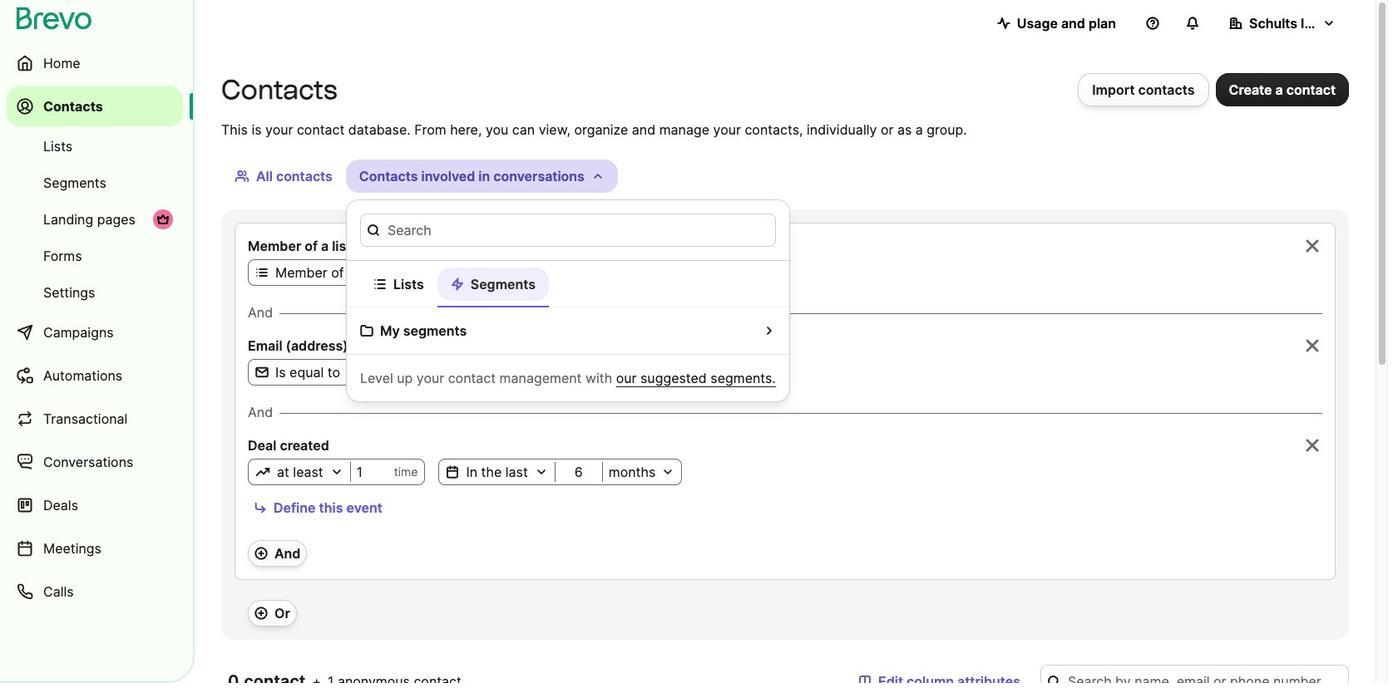 Task type: vqa. For each thing, say whether or not it's contained in the screenshot.
Member of a list of
yes



Task type: describe. For each thing, give the bounding box(es) containing it.
contacts for all contacts
[[276, 168, 333, 185]]

group.
[[927, 121, 967, 138]]

member of
[[275, 265, 344, 281]]

automations link
[[7, 356, 183, 396]]

Search search field
[[360, 214, 776, 247]]

forms link
[[7, 240, 183, 273]]

member of a list
[[248, 238, 351, 255]]

is equal to button
[[249, 363, 367, 383]]

to
[[328, 364, 340, 381]]

this is your contact database. from here, you can view, organize and manage your contacts, individually or as a group.
[[221, 121, 967, 138]]

this
[[221, 121, 248, 138]]

Search by name, email or phone number search field
[[1041, 665, 1349, 684]]

contacts involved in conversations
[[359, 168, 585, 185]]

2 horizontal spatial your
[[713, 121, 741, 138]]

level up your contact management with our suggested segments.
[[360, 370, 776, 387]]

at
[[277, 464, 289, 481]]

of for member of a list
[[305, 238, 318, 255]]

equal
[[290, 364, 324, 381]]

usage and plan
[[1017, 15, 1116, 32]]

pages
[[97, 211, 136, 228]]

and button
[[248, 541, 307, 567]]

my segments
[[380, 323, 467, 339]]

months button
[[603, 462, 682, 482]]

segments link for the rightmost 'lists' link
[[437, 268, 549, 308]]

tab list inside list box
[[347, 261, 789, 308]]

settings
[[43, 284, 95, 301]]

define this event
[[274, 500, 383, 517]]

management
[[500, 370, 582, 387]]

import
[[1092, 82, 1135, 98]]

0 horizontal spatial and
[[632, 121, 656, 138]]

is
[[275, 364, 286, 381]]

and for email (address)
[[248, 304, 273, 321]]

contact inside button
[[1287, 82, 1336, 98]]

your
[[474, 265, 499, 279]]

deals
[[43, 497, 78, 514]]

define
[[274, 500, 316, 517]]

create a contact
[[1229, 82, 1336, 98]]

in the last button
[[440, 462, 555, 482]]

member for member of
[[275, 265, 327, 281]]

0 horizontal spatial a
[[321, 238, 329, 255]]

import contacts
[[1092, 82, 1195, 98]]

1 horizontal spatial a
[[916, 121, 923, 138]]

create
[[1229, 82, 1272, 98]]

calls
[[43, 584, 74, 601]]

in
[[479, 168, 490, 185]]

with
[[586, 370, 612, 387]]

usage
[[1017, 15, 1058, 32]]

first
[[502, 265, 523, 279]]

contacts for import contacts
[[1138, 82, 1195, 98]]

is equal to
[[275, 364, 340, 381]]

create a contact button
[[1216, 73, 1349, 106]]

is
[[252, 121, 262, 138]]

or button
[[248, 601, 297, 627]]

in the last
[[466, 464, 528, 481]]

calls link
[[7, 572, 183, 612]]

0 vertical spatial list
[[332, 238, 351, 255]]

my
[[380, 323, 400, 339]]

deal
[[248, 438, 277, 454]]

meetings
[[43, 541, 101, 557]]

meetings link
[[7, 529, 183, 569]]

settings link
[[7, 276, 183, 309]]

organize
[[574, 121, 628, 138]]

of for member of
[[331, 265, 344, 281]]

created
[[280, 438, 329, 454]]

member of button
[[249, 263, 371, 283]]

campaigns
[[43, 324, 114, 341]]

our
[[616, 370, 637, 387]]

event
[[346, 500, 383, 517]]

0 horizontal spatial contacts
[[43, 98, 103, 115]]

plan
[[1089, 15, 1116, 32]]

automations
[[43, 368, 122, 384]]

least
[[293, 464, 323, 481]]

0 vertical spatial lists
[[43, 138, 73, 155]]



Task type: locate. For each thing, give the bounding box(es) containing it.
None text field
[[374, 364, 529, 381]]

2 vertical spatial a
[[321, 238, 329, 255]]

conversations
[[493, 168, 585, 185]]

a right 'as'
[[916, 121, 923, 138]]

or
[[274, 606, 290, 622]]

your first list button
[[371, 263, 752, 283]]

lists link up my
[[360, 268, 437, 306]]

database.
[[348, 121, 411, 138]]

2 horizontal spatial contact
[[1287, 82, 1336, 98]]

0 vertical spatial contact
[[1287, 82, 1336, 98]]

last
[[506, 464, 528, 481]]

tab list containing lists
[[347, 261, 789, 308]]

1 vertical spatial contacts
[[276, 168, 333, 185]]

0 horizontal spatial list
[[332, 238, 351, 255]]

import contacts button
[[1078, 73, 1209, 106]]

lists inside list box
[[393, 276, 424, 293]]

contacts up is
[[221, 74, 337, 106]]

lists down the contacts link
[[43, 138, 73, 155]]

you
[[486, 121, 509, 138]]

here,
[[450, 121, 482, 138]]

list
[[332, 238, 351, 255], [527, 265, 543, 279]]

all contacts button
[[221, 160, 346, 193]]

a right "create"
[[1276, 82, 1283, 98]]

1 horizontal spatial list
[[527, 265, 543, 279]]

segments
[[403, 323, 467, 339]]

usage and plan button
[[984, 7, 1130, 40]]

segments.
[[711, 370, 776, 387]]

suggested
[[640, 370, 707, 387]]

your right is
[[265, 121, 293, 138]]

of down 'member of a list'
[[331, 265, 344, 281]]

0 vertical spatial segments link
[[7, 166, 183, 200]]

email (address)
[[248, 338, 348, 354]]

and left plan
[[1061, 15, 1085, 32]]

manage
[[659, 121, 710, 138]]

1 vertical spatial list
[[527, 265, 543, 279]]

member for member of a list
[[248, 238, 301, 255]]

contact down the segments
[[448, 370, 496, 387]]

0 horizontal spatial contact
[[297, 121, 345, 138]]

schults
[[1249, 15, 1298, 32]]

contacts involved in conversations button
[[346, 160, 618, 193]]

0 horizontal spatial segments link
[[7, 166, 183, 200]]

1 vertical spatial member
[[275, 265, 327, 281]]

all contacts
[[256, 168, 333, 185]]

1 vertical spatial a
[[916, 121, 923, 138]]

up
[[397, 370, 413, 387]]

segments link inside list box
[[437, 268, 549, 308]]

1 horizontal spatial your
[[417, 370, 444, 387]]

1 horizontal spatial segments link
[[437, 268, 549, 308]]

1 vertical spatial and
[[632, 121, 656, 138]]

lists link down the contacts link
[[7, 130, 183, 163]]

member up the 'member of' button
[[248, 238, 301, 255]]

2 vertical spatial contact
[[448, 370, 496, 387]]

landing
[[43, 211, 93, 228]]

email
[[248, 338, 283, 354]]

and down define
[[274, 546, 301, 562]]

or
[[881, 121, 894, 138]]

contacts right all
[[276, 168, 333, 185]]

list up 'member of' on the left top of page
[[332, 238, 351, 255]]

(address)
[[286, 338, 348, 354]]

0 horizontal spatial your
[[265, 121, 293, 138]]

can
[[512, 121, 535, 138]]

deal created
[[248, 438, 329, 454]]

0 vertical spatial lists link
[[7, 130, 183, 163]]

None number field
[[351, 464, 394, 481], [555, 464, 602, 481], [351, 464, 394, 481], [555, 464, 602, 481]]

and up email
[[248, 304, 273, 321]]

list box
[[346, 200, 790, 403]]

0 horizontal spatial lists
[[43, 138, 73, 155]]

contacts link
[[7, 87, 183, 126]]

your for this is your contact database. from here, you can view, organize and manage your contacts, individually or as a group.
[[265, 121, 293, 138]]

and for deal created
[[248, 404, 273, 421]]

contacts inside button
[[359, 168, 418, 185]]

this
[[319, 500, 343, 517]]

landing pages link
[[7, 203, 183, 236]]

contacts down home
[[43, 98, 103, 115]]

landing pages
[[43, 211, 136, 228]]

contact for level up your contact management with our suggested segments.
[[448, 370, 496, 387]]

1 horizontal spatial contacts
[[221, 74, 337, 106]]

home link
[[7, 43, 183, 83]]

at least
[[277, 464, 323, 481]]

1 horizontal spatial and
[[1061, 15, 1085, 32]]

member inside button
[[275, 265, 327, 281]]

all
[[256, 168, 273, 185]]

1 horizontal spatial contact
[[448, 370, 496, 387]]

transactional link
[[7, 399, 183, 439]]

inc
[[1301, 15, 1320, 32]]

your for level up your contact management with our suggested segments.
[[417, 370, 444, 387]]

campaigns link
[[7, 313, 183, 353]]

1 horizontal spatial lists
[[393, 276, 424, 293]]

0 horizontal spatial segments
[[43, 175, 106, 191]]

contact inside list box
[[448, 370, 496, 387]]

and left manage
[[632, 121, 656, 138]]

of inside the 'member of' button
[[331, 265, 344, 281]]

segments link for 'lists' link to the top
[[7, 166, 183, 200]]

1 horizontal spatial of
[[331, 265, 344, 281]]

0 vertical spatial a
[[1276, 82, 1283, 98]]

individually
[[807, 121, 877, 138]]

deals link
[[7, 486, 183, 526]]

1 vertical spatial of
[[331, 265, 344, 281]]

contact right "create"
[[1287, 82, 1336, 98]]

your inside list box
[[417, 370, 444, 387]]

your right manage
[[713, 121, 741, 138]]

list box containing lists
[[346, 200, 790, 403]]

contacts
[[1138, 82, 1195, 98], [276, 168, 333, 185]]

at least button
[[249, 462, 350, 482]]

contacts down database.
[[359, 168, 418, 185]]

a inside button
[[1276, 82, 1283, 98]]

and up deal
[[248, 404, 273, 421]]

1 vertical spatial and
[[248, 404, 273, 421]]

contact for this is your contact database. from here, you can view, organize and manage your contacts, individually or as a group.
[[297, 121, 345, 138]]

1 horizontal spatial contacts
[[1138, 82, 1195, 98]]

define this event button
[[248, 496, 388, 521]]

1 vertical spatial lists
[[393, 276, 424, 293]]

1 vertical spatial segments link
[[437, 268, 549, 308]]

list right first
[[527, 265, 543, 279]]

segments inside list box
[[471, 276, 536, 293]]

0 vertical spatial segments
[[43, 175, 106, 191]]

level
[[360, 370, 393, 387]]

home
[[43, 55, 80, 72]]

2 vertical spatial and
[[274, 546, 301, 562]]

schults inc
[[1249, 15, 1320, 32]]

time
[[394, 465, 418, 479]]

contact up all contacts
[[297, 121, 345, 138]]

conversations link
[[7, 443, 183, 482]]

left___rvooi image
[[156, 213, 170, 226]]

lists link
[[7, 130, 183, 163], [360, 268, 437, 306]]

list inside popup button
[[527, 265, 543, 279]]

2 horizontal spatial a
[[1276, 82, 1283, 98]]

segments link
[[7, 166, 183, 200], [437, 268, 549, 308]]

1 vertical spatial segments
[[471, 276, 536, 293]]

a up the 'member of' button
[[321, 238, 329, 255]]

and inside button
[[1061, 15, 1085, 32]]

segments link up the segments
[[437, 268, 549, 308]]

contact
[[1287, 82, 1336, 98], [297, 121, 345, 138], [448, 370, 496, 387]]

1 horizontal spatial lists link
[[360, 268, 437, 306]]

lists up my segments
[[393, 276, 424, 293]]

1 vertical spatial contact
[[297, 121, 345, 138]]

segments link up landing pages link
[[7, 166, 183, 200]]

0 vertical spatial member
[[248, 238, 301, 255]]

months
[[609, 464, 656, 481]]

and inside button
[[274, 546, 301, 562]]

0 vertical spatial of
[[305, 238, 318, 255]]

in
[[466, 464, 477, 481]]

0 horizontal spatial contacts
[[276, 168, 333, 185]]

the
[[481, 464, 502, 481]]

contacts
[[221, 74, 337, 106], [43, 98, 103, 115], [359, 168, 418, 185]]

of up the 'member of' button
[[305, 238, 318, 255]]

contacts right import
[[1138, 82, 1195, 98]]

your first list
[[474, 265, 543, 279]]

0 vertical spatial and
[[1061, 15, 1085, 32]]

tab list
[[347, 261, 789, 308]]

0 vertical spatial and
[[248, 304, 273, 321]]

lists
[[43, 138, 73, 155], [393, 276, 424, 293]]

0 vertical spatial contacts
[[1138, 82, 1195, 98]]

conversations
[[43, 454, 133, 471]]

your right up
[[417, 370, 444, 387]]

1 vertical spatial lists link
[[360, 268, 437, 306]]

member down 'member of a list'
[[275, 265, 327, 281]]

and
[[1061, 15, 1085, 32], [632, 121, 656, 138]]

member
[[248, 238, 301, 255], [275, 265, 327, 281]]

and
[[248, 304, 273, 321], [248, 404, 273, 421], [274, 546, 301, 562]]

1 horizontal spatial segments
[[471, 276, 536, 293]]

segments
[[43, 175, 106, 191], [471, 276, 536, 293]]

0 horizontal spatial of
[[305, 238, 318, 255]]

None field
[[557, 263, 719, 283]]

contacts,
[[745, 121, 803, 138]]

as
[[897, 121, 912, 138]]

2 horizontal spatial contacts
[[359, 168, 418, 185]]

involved
[[421, 168, 475, 185]]

schults inc button
[[1216, 7, 1349, 40]]

0 horizontal spatial lists link
[[7, 130, 183, 163]]



